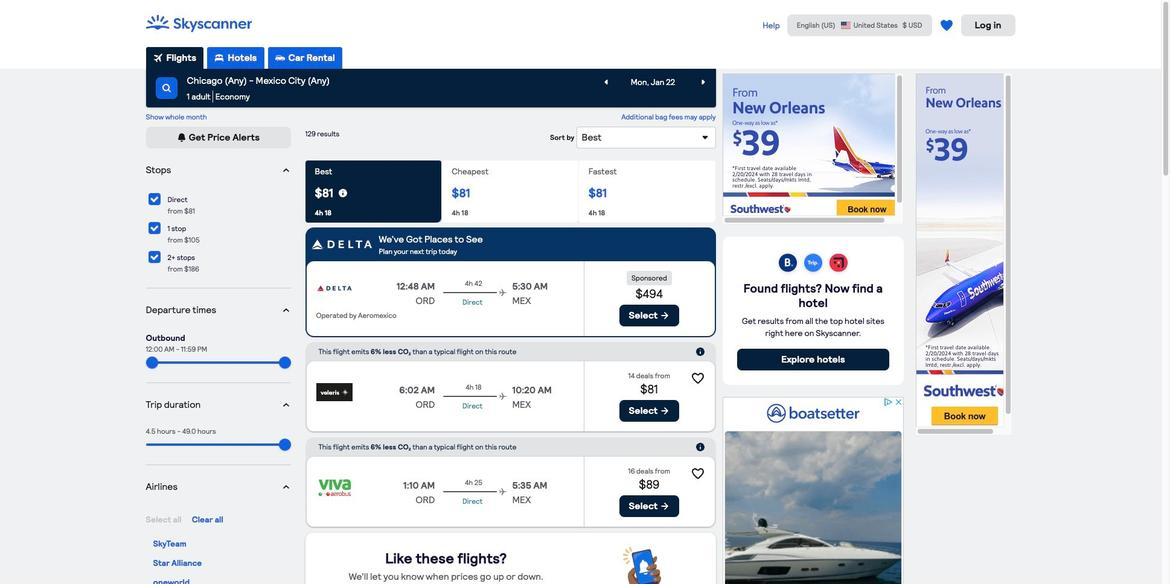 Task type: vqa. For each thing, say whether or not it's contained in the screenshot.
Trip.com element at the top right of the page
yes



Task type: locate. For each thing, give the bounding box(es) containing it.
toggle more information image up save flight from chicago to mexico city image
[[695, 347, 705, 357]]

0 horizontal spatial rtl support__mdkxy image
[[601, 77, 611, 87]]

advertisement element
[[723, 74, 904, 225], [916, 74, 1013, 436], [723, 397, 904, 585]]

0 vertical spatial flipped__yjyym image
[[281, 165, 291, 175]]

1 flipped__yjyym image from the top
[[281, 165, 291, 175]]

2 vertical spatial rtl support__ywe2m image
[[660, 502, 670, 512]]

1 vertical spatial flipped__yjyym image
[[281, 306, 291, 315]]

rtl support__mdkxy image right monday, january 22, 2024 text field
[[698, 77, 708, 87]]

1 toggle more information image from the top
[[695, 347, 705, 357]]

flipped__yjyym image
[[281, 165, 291, 175], [281, 306, 291, 315], [281, 400, 291, 410]]

toggle more information image for save flight from chicago to mexico city image
[[695, 347, 705, 357]]

1 horizontal spatial desktop__njgyo image
[[275, 53, 285, 63]]

1 horizontal spatial rtl support__mdkxy image
[[698, 77, 708, 87]]

viva aerobus image
[[316, 479, 352, 497]]

None field
[[146, 69, 716, 107]]

toggle more information image up save flight from chicago to mexico city icon
[[695, 443, 705, 452]]

rtl support__mdkxy image left monday, january 22, 2024 text field
[[601, 77, 611, 87]]

2 toggle more information image from the top
[[695, 443, 705, 452]]

0 horizontal spatial desktop__njgyo image
[[215, 53, 224, 63]]

2 flipped__yjyym image from the top
[[281, 306, 291, 315]]

desktop__njgyo image
[[215, 53, 224, 63], [275, 53, 285, 63]]

flipped__yjyym image
[[281, 482, 291, 492]]

rtl support__ywe2m image
[[660, 311, 670, 321]]

save flight from chicago to mexico city image
[[691, 372, 705, 386]]

rtl support__ywe2m image
[[177, 133, 187, 143], [660, 407, 670, 416], [660, 502, 670, 512]]

rtl support__mdkxy image
[[601, 77, 611, 87], [698, 77, 708, 87]]

toggle more information image
[[695, 347, 705, 357], [695, 443, 705, 452]]

rtl support__ywe2m image for viva aerobus image
[[660, 502, 670, 512]]

2+ stops checkbox
[[148, 251, 160, 263]]

2 vertical spatial flipped__yjyym image
[[281, 400, 291, 410]]

slider
[[146, 357, 158, 369], [279, 357, 291, 369], [279, 439, 291, 451]]

1 rtl support__mdkxy image from the left
[[601, 77, 611, 87]]

1 vertical spatial rtl support__ywe2m image
[[660, 407, 670, 416]]

learn more image
[[338, 188, 348, 198]]

0 vertical spatial toggle more information image
[[695, 347, 705, 357]]

1 vertical spatial toggle more information image
[[695, 443, 705, 452]]



Task type: describe. For each thing, give the bounding box(es) containing it.
1 desktop__njgyo image from the left
[[215, 53, 224, 63]]

toggle more information image for save flight from chicago to mexico city icon
[[695, 443, 705, 452]]

active__n2u0z image
[[153, 53, 163, 63]]

hotels.com element
[[826, 251, 851, 277]]

rtl support__ywe2m image for volaris image
[[660, 407, 670, 416]]

ad by delta. we've got places to see plan your next trip today group
[[306, 228, 715, 262]]

us image
[[840, 21, 851, 30]]

save flight from chicago to mexico city image
[[691, 467, 705, 481]]

0 vertical spatial rtl support__ywe2m image
[[177, 133, 187, 143]]

hotels.com image
[[826, 251, 851, 277]]

Direct checkbox
[[148, 193, 160, 205]]

trip.com image
[[801, 251, 826, 277]]

booking.com image
[[775, 251, 801, 277]]

dela image
[[311, 240, 372, 249]]

1 stop checkbox
[[148, 222, 160, 234]]

volaris image
[[316, 384, 352, 402]]

Monday, January 22, 2024 text field
[[614, 71, 692, 93]]

3 flipped__yjyym image from the top
[[281, 400, 291, 410]]

rtl support__mdkxy image
[[162, 83, 171, 93]]

delta image
[[316, 280, 352, 298]]

booking.com element
[[775, 251, 801, 277]]

trip.com element
[[801, 251, 826, 277]]

2 rtl support__mdkxy image from the left
[[698, 77, 708, 87]]

2 desktop__njgyo image from the left
[[275, 53, 285, 63]]



